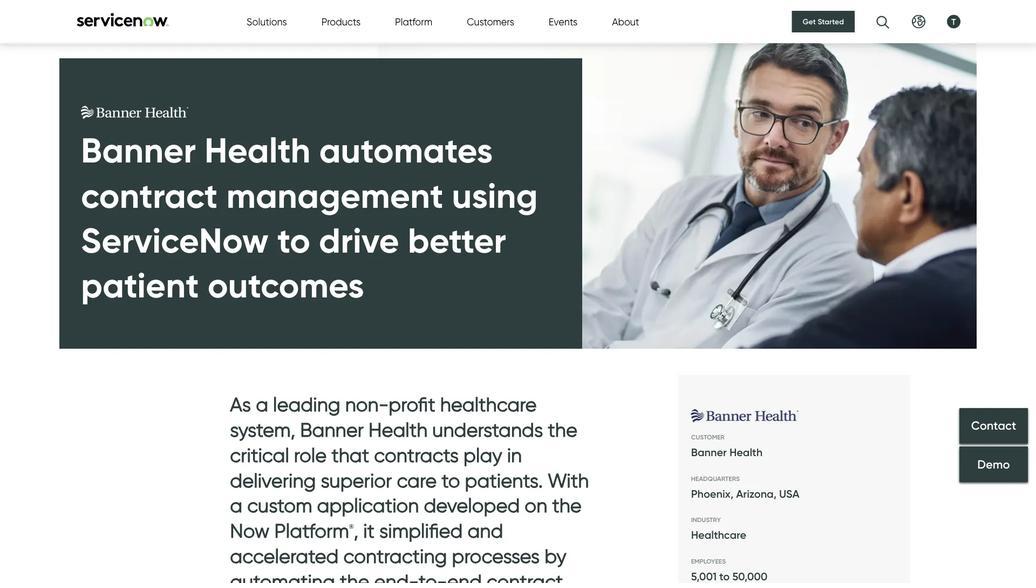 Task type: describe. For each thing, give the bounding box(es) containing it.
platform button
[[395, 14, 433, 29]]

servicenow image
[[76, 13, 170, 27]]

platform inside as a leading non‑profit healthcare system, banner health understands the critical role that contracts play in delivering superior care to patients. with a custom application developed on the now platform
[[275, 519, 349, 542]]

patient
[[81, 264, 199, 307]]

customer banner health
[[691, 433, 763, 459]]

it
[[363, 519, 375, 542]]

with
[[548, 469, 589, 492]]

simplified
[[380, 519, 463, 542]]

industry healthcare
[[691, 516, 747, 542]]

delivering
[[230, 469, 316, 492]]

contact link
[[960, 408, 1029, 444]]

drive
[[319, 219, 399, 262]]

to inside employees 5,001 to 50,000
[[720, 570, 730, 583]]

health inside as a leading non‑profit healthcare system, banner health understands the critical role that contracts play in delivering superior care to patients. with a custom application developed on the now platform
[[369, 418, 428, 441]]

,
[[354, 519, 359, 542]]

banner inside customer banner health
[[691, 446, 727, 459]]

banner health automates contract management using servicenow to drive better patient outcomes
[[81, 129, 538, 307]]

contracting
[[344, 544, 447, 568]]

employees
[[691, 557, 726, 565]]

the for , it simplified and accelerated contracting processes by automating the end‑to‑end contra
[[340, 570, 370, 583]]

events
[[549, 16, 578, 28]]

industry
[[691, 516, 721, 524]]

non‑profit
[[345, 393, 436, 416]]

accelerated
[[230, 544, 339, 568]]

1 vertical spatial the
[[552, 494, 582, 517]]

get
[[803, 17, 816, 26]]

banner inside "banner health automates contract management using servicenow to drive better patient outcomes"
[[81, 129, 196, 172]]

as
[[230, 393, 251, 416]]

demo link
[[960, 447, 1029, 482]]

and
[[468, 519, 503, 542]]

as a leading non‑profit healthcare system, banner health understands the critical role that contracts play in delivering superior care to patients. with a custom application developed on the now platform
[[230, 393, 589, 542]]

on
[[525, 494, 548, 517]]

processes
[[452, 544, 540, 568]]

5,001
[[691, 570, 717, 583]]

role
[[294, 443, 327, 467]]

that
[[332, 443, 369, 467]]

headquarters
[[691, 475, 740, 482]]

healthcare
[[691, 528, 747, 542]]

leading
[[273, 393, 341, 416]]

servicenow
[[81, 219, 269, 262]]

phoenix,
[[691, 487, 734, 500]]

automates
[[319, 129, 493, 172]]

events button
[[549, 14, 578, 29]]

play
[[464, 443, 503, 467]]

health inside "banner health automates contract management using servicenow to drive better patient outcomes"
[[205, 129, 311, 172]]

contracts
[[374, 443, 459, 467]]

end‑to‑end
[[374, 570, 482, 583]]

to inside as a leading non‑profit healthcare system, banner health understands the critical role that contracts play in delivering superior care to patients. with a custom application developed on the now platform
[[442, 469, 460, 492]]

0 vertical spatial a
[[256, 393, 268, 416]]

by
[[545, 544, 567, 568]]

about
[[612, 16, 640, 28]]



Task type: vqa. For each thing, say whether or not it's contained in the screenshot.
Get Insurance Data Sheet link
no



Task type: locate. For each thing, give the bounding box(es) containing it.
0 horizontal spatial a
[[230, 494, 243, 517]]

0 vertical spatial banner
[[81, 129, 196, 172]]

developed
[[424, 494, 520, 517]]

1 vertical spatial banner
[[300, 418, 364, 441]]

banner up the that
[[300, 418, 364, 441]]

1 horizontal spatial platform
[[395, 16, 433, 28]]

1 vertical spatial a
[[230, 494, 243, 517]]

superior
[[321, 469, 392, 492]]

headquarters phoenix, arizona, usa
[[691, 475, 800, 500]]

banner inside as a leading non‑profit healthcare system, banner health understands the critical role that contracts play in delivering superior care to patients. with a custom application developed on the now platform
[[300, 418, 364, 441]]

customers button
[[467, 14, 514, 29]]

platform
[[395, 16, 433, 28], [275, 519, 349, 542]]

using
[[452, 174, 538, 217]]

1 vertical spatial to
[[442, 469, 460, 492]]

1 vertical spatial platform
[[275, 519, 349, 542]]

management
[[226, 174, 444, 217]]

2 vertical spatial the
[[340, 570, 370, 583]]

banner down customer
[[691, 446, 727, 459]]

1 vertical spatial health
[[369, 418, 428, 441]]

to right 5,001
[[720, 570, 730, 583]]

application
[[317, 494, 419, 517]]

to up developed on the bottom of the page
[[442, 469, 460, 492]]

health inside customer banner health
[[730, 446, 763, 459]]

banner
[[81, 129, 196, 172], [300, 418, 364, 441], [691, 446, 727, 459]]

system,
[[230, 418, 295, 441]]

2 horizontal spatial health
[[730, 446, 763, 459]]

demo
[[978, 457, 1011, 472]]

contract
[[81, 174, 218, 217]]

0 horizontal spatial banner
[[81, 129, 196, 172]]

banner up contract
[[81, 129, 196, 172]]

get started link
[[792, 11, 855, 32]]

50,000
[[733, 570, 768, 583]]

2 vertical spatial banner
[[691, 446, 727, 459]]

about button
[[612, 14, 640, 29]]

arizona,
[[737, 487, 777, 500]]

to
[[277, 219, 311, 262], [442, 469, 460, 492], [720, 570, 730, 583]]

better
[[408, 219, 507, 262]]

®
[[349, 523, 354, 530]]

solutions
[[247, 16, 287, 28]]

, it simplified and accelerated contracting processes by automating the end‑to‑end contra
[[230, 519, 567, 583]]

2 vertical spatial health
[[730, 446, 763, 459]]

0 vertical spatial platform
[[395, 16, 433, 28]]

now
[[230, 519, 270, 542]]

care
[[397, 469, 437, 492]]

0 horizontal spatial to
[[277, 219, 311, 262]]

employees 5,001 to 50,000
[[691, 557, 768, 583]]

contact
[[972, 418, 1017, 433]]

the
[[548, 418, 578, 441], [552, 494, 582, 517], [340, 570, 370, 583]]

understands
[[433, 418, 543, 441]]

custom
[[247, 494, 312, 517]]

customers
[[467, 16, 514, 28]]

2 horizontal spatial banner
[[691, 446, 727, 459]]

1 horizontal spatial a
[[256, 393, 268, 416]]

to inside "banner health automates contract management using servicenow to drive better patient outcomes"
[[277, 219, 311, 262]]

solutions button
[[247, 14, 287, 29]]

health
[[205, 129, 311, 172], [369, 418, 428, 441], [730, 446, 763, 459]]

the inside , it simplified and accelerated contracting processes by automating the end‑to‑end contra
[[340, 570, 370, 583]]

0 vertical spatial the
[[548, 418, 578, 441]]

products
[[322, 16, 361, 28]]

2 horizontal spatial to
[[720, 570, 730, 583]]

0 horizontal spatial platform
[[275, 519, 349, 542]]

in
[[507, 443, 522, 467]]

the up with
[[548, 418, 578, 441]]

usa
[[780, 487, 800, 500]]

healthcare
[[440, 393, 537, 416]]

0 vertical spatial health
[[205, 129, 311, 172]]

the down contracting
[[340, 570, 370, 583]]

critical
[[230, 443, 289, 467]]

a up now
[[230, 494, 243, 517]]

the for as a leading non‑profit healthcare system, banner health understands the critical role that contracts play in delivering superior care to patients. with a custom application developed on the now platform
[[548, 418, 578, 441]]

0 horizontal spatial health
[[205, 129, 311, 172]]

automating
[[230, 570, 335, 583]]

a right as
[[256, 393, 268, 416]]

the down with
[[552, 494, 582, 517]]

products button
[[322, 14, 361, 29]]

to up outcomes
[[277, 219, 311, 262]]

patients.
[[465, 469, 543, 492]]

1 horizontal spatial to
[[442, 469, 460, 492]]

1 horizontal spatial banner
[[300, 418, 364, 441]]

2 vertical spatial to
[[720, 570, 730, 583]]

0 vertical spatial to
[[277, 219, 311, 262]]

customer
[[691, 433, 725, 441]]

get started
[[803, 17, 844, 26]]

outcomes
[[208, 264, 364, 307]]

1 horizontal spatial health
[[369, 418, 428, 441]]

a
[[256, 393, 268, 416], [230, 494, 243, 517]]

started
[[818, 17, 844, 26]]



